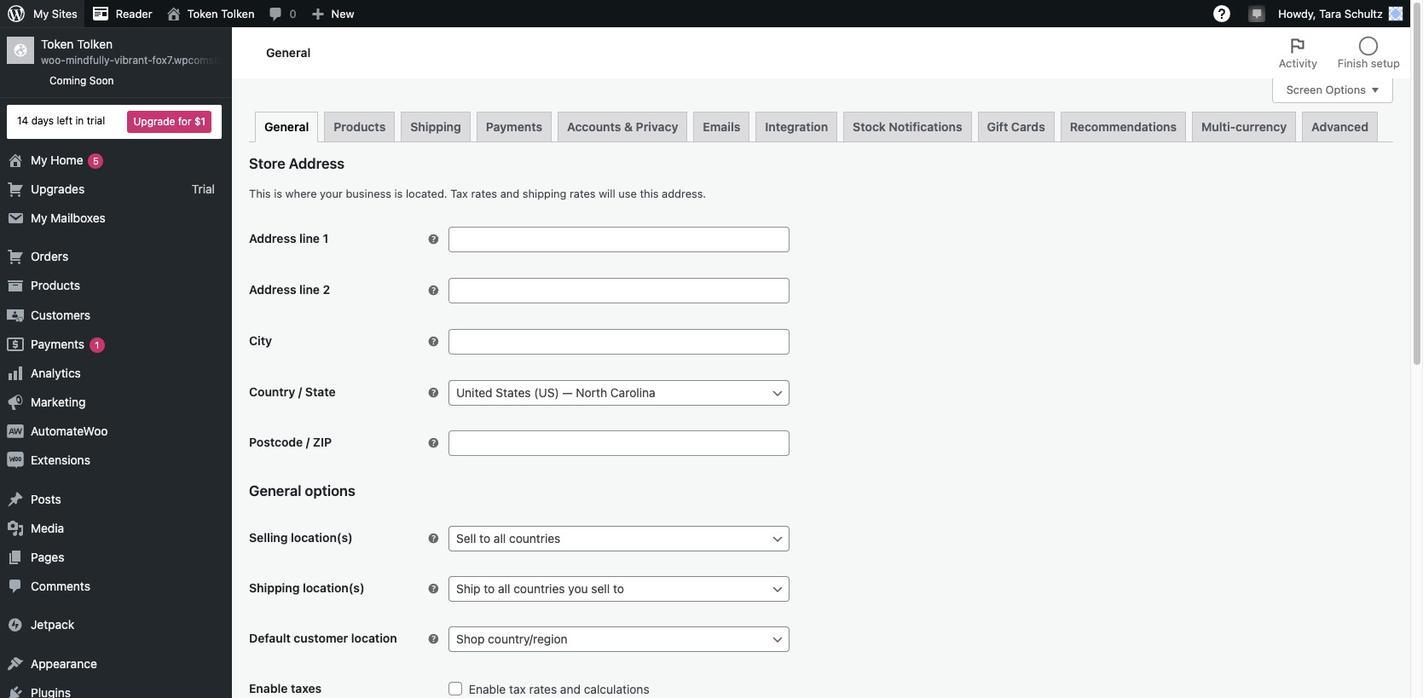 Task type: locate. For each thing, give the bounding box(es) containing it.
your
[[320, 187, 343, 201]]

stock notifications link
[[844, 111, 972, 141]]

0 horizontal spatial token
[[41, 37, 74, 51]]

activity button
[[1269, 27, 1328, 78]]

days
[[31, 114, 54, 127]]

2 vertical spatial address
[[249, 282, 296, 297]]

token inside toolbar navigation
[[187, 7, 218, 20]]

line left the 2
[[299, 282, 320, 297]]

emails link
[[694, 111, 750, 141]]

address down the this
[[249, 231, 296, 246]]

and left shipping
[[500, 187, 519, 201]]

1 vertical spatial general
[[264, 119, 309, 133]]

extensions
[[31, 453, 90, 468]]

0 horizontal spatial rates
[[471, 187, 497, 201]]

shipping link
[[401, 111, 471, 141]]

general
[[266, 45, 311, 59], [264, 119, 309, 133], [249, 483, 301, 500]]

1 horizontal spatial and
[[560, 682, 581, 697]]

to inside sell to all countries text field
[[479, 531, 490, 546]]

to for ship
[[484, 582, 495, 596]]

city
[[249, 333, 272, 348]]

products up business on the top of the page
[[334, 119, 386, 133]]

1 vertical spatial and
[[560, 682, 581, 697]]

is left located.
[[394, 187, 403, 201]]

fox7.wpcomstaging.com
[[152, 54, 268, 67]]

0 vertical spatial and
[[500, 187, 519, 201]]

1 down your
[[323, 231, 329, 246]]

1 vertical spatial my
[[31, 152, 47, 167]]

country/region
[[488, 632, 568, 646]]

token inside token tolken woo-mindfully-vibrant-fox7.wpcomstaging.com coming soon
[[41, 37, 74, 51]]

tolken inside token tolken woo-mindfully-vibrant-fox7.wpcomstaging.com coming soon
[[77, 37, 113, 51]]

shipping up located.
[[410, 119, 461, 133]]

country
[[249, 385, 295, 399]]

marketing link
[[0, 388, 232, 417]]

products inside main menu "navigation"
[[31, 278, 80, 293]]

tolken up mindfully-
[[77, 37, 113, 51]]

tolken inside toolbar navigation
[[221, 7, 255, 20]]

line for 1
[[299, 231, 320, 246]]

0 horizontal spatial payments
[[31, 337, 85, 351]]

line down where
[[299, 231, 320, 246]]

trial
[[87, 114, 105, 127]]

advanced
[[1312, 119, 1369, 133]]

0 vertical spatial countries
[[509, 531, 561, 546]]

1 horizontal spatial shipping
[[410, 119, 461, 133]]

accounts & privacy link
[[558, 111, 688, 141]]

analytics
[[31, 366, 81, 380]]

to for sell
[[479, 531, 490, 546]]

1 horizontal spatial /
[[306, 435, 310, 449]]

location(s) up default customer location
[[303, 581, 365, 595]]

1 vertical spatial 1
[[95, 339, 99, 350]]

privacy
[[636, 119, 678, 133]]

address up city
[[249, 282, 296, 297]]

Address line 2 text field
[[449, 278, 790, 304]]

this
[[249, 187, 271, 201]]

payments up analytics
[[31, 337, 85, 351]]

0 horizontal spatial shipping
[[249, 581, 300, 595]]

address up your
[[289, 156, 345, 173]]

the country and state or province, if any, in which your business is located. image
[[426, 386, 440, 400]]

1 vertical spatial countries
[[514, 582, 565, 596]]

rates left will
[[570, 187, 596, 201]]

mailboxes
[[51, 211, 106, 225]]

countries for sell
[[509, 531, 561, 546]]

1 is from the left
[[274, 187, 282, 201]]

$1
[[194, 115, 206, 128]]

my mailboxes
[[31, 211, 106, 225]]

is right the this
[[274, 187, 282, 201]]

shipping for shipping location(s)
[[249, 581, 300, 595]]

1 vertical spatial token
[[41, 37, 74, 51]]

general up store address
[[264, 119, 309, 133]]

0 vertical spatial line
[[299, 231, 320, 246]]

setup
[[1371, 56, 1400, 70]]

all right sell
[[494, 531, 506, 546]]

general up selling
[[249, 483, 301, 500]]

1 vertical spatial products link
[[0, 271, 232, 301]]

enable for enable tax rates and calculations
[[469, 682, 506, 697]]

rates right tax at bottom
[[529, 682, 557, 697]]

Ship to all countries you sell to field
[[449, 576, 790, 602]]

north
[[576, 385, 607, 400]]

customers link
[[0, 301, 232, 330]]

notification image
[[1250, 6, 1264, 20]]

posts
[[31, 492, 61, 506]]

mindfully-
[[66, 54, 114, 67]]

0 vertical spatial 1
[[323, 231, 329, 246]]

shipping
[[523, 187, 567, 201]]

0 horizontal spatial products
[[31, 278, 80, 293]]

analytics link
[[0, 359, 232, 388]]

woo-
[[41, 54, 66, 67]]

sell to all countries
[[456, 531, 561, 546]]

0 vertical spatial address
[[289, 156, 345, 173]]

payments up shipping
[[486, 119, 542, 133]]

and
[[500, 187, 519, 201], [560, 682, 581, 697]]

14 days left in trial
[[17, 114, 105, 127]]

location(s) down 'options'
[[291, 530, 353, 545]]

1 vertical spatial shipping
[[249, 581, 300, 595]]

tab list
[[1269, 27, 1410, 78]]

payments
[[486, 119, 542, 133], [31, 337, 85, 351]]

1 vertical spatial tolken
[[77, 37, 113, 51]]

1 horizontal spatial payments
[[486, 119, 542, 133]]

address
[[289, 156, 345, 173], [249, 231, 296, 246], [249, 282, 296, 297]]

howdy, tara schultz
[[1278, 7, 1383, 20]]

0 vertical spatial shipping
[[410, 119, 461, 133]]

1 vertical spatial line
[[299, 282, 320, 297]]

payments inside main menu "navigation"
[[31, 337, 85, 351]]

token for token tolken woo-mindfully-vibrant-fox7.wpcomstaging.com coming soon
[[41, 37, 74, 51]]

all inside 'field'
[[498, 582, 510, 596]]

media link
[[0, 514, 232, 543]]

/
[[298, 385, 302, 399], [306, 435, 310, 449]]

1 horizontal spatial tolken
[[221, 7, 255, 20]]

location(s)
[[291, 530, 353, 545], [303, 581, 365, 595]]

1 vertical spatial payments
[[31, 337, 85, 351]]

my for my mailboxes
[[31, 211, 47, 225]]

0 horizontal spatial products link
[[0, 271, 232, 301]]

orders
[[31, 249, 68, 264]]

accounts
[[567, 119, 621, 133]]

countries
[[509, 531, 561, 546], [514, 582, 565, 596]]

/ left state
[[298, 385, 302, 399]]

0 horizontal spatial /
[[298, 385, 302, 399]]

my left home
[[31, 152, 47, 167]]

stock
[[853, 119, 886, 133]]

0 vertical spatial products
[[334, 119, 386, 133]]

0 vertical spatial location(s)
[[291, 530, 353, 545]]

enable
[[249, 681, 288, 696], [469, 682, 506, 697]]

countries inside field
[[509, 531, 561, 546]]

1 vertical spatial /
[[306, 435, 310, 449]]

my left sites
[[33, 7, 49, 20]]

0 horizontal spatial tolken
[[77, 37, 113, 51]]

pages
[[31, 550, 64, 565]]

Shop country/region text field
[[449, 628, 789, 651]]

ship
[[456, 582, 481, 596]]

enable left tax at bottom
[[469, 682, 506, 697]]

state
[[305, 385, 336, 399]]

countries inside 'field'
[[514, 582, 565, 596]]

integration
[[765, 119, 828, 133]]

token up the fox7.wpcomstaging.com
[[187, 7, 218, 20]]

token for token tolken
[[187, 7, 218, 20]]

my sites link
[[0, 0, 84, 27]]

countries up ship to all countries you sell to
[[509, 531, 561, 546]]

1 vertical spatial all
[[498, 582, 510, 596]]

1 vertical spatial products
[[31, 278, 80, 293]]

general for general options
[[249, 483, 301, 500]]

upgrade for $1
[[133, 115, 206, 128]]

tolken for token tolken woo-mindfully-vibrant-fox7.wpcomstaging.com coming soon
[[77, 37, 113, 51]]

tolken left 0 link at the left top of page
[[221, 7, 255, 20]]

1 horizontal spatial products link
[[324, 111, 395, 141]]

all inside field
[[494, 531, 506, 546]]

my home 5
[[31, 152, 99, 167]]

0 vertical spatial tolken
[[221, 7, 255, 20]]

(us)
[[534, 385, 559, 400]]

1 horizontal spatial token
[[187, 7, 218, 20]]

0 vertical spatial /
[[298, 385, 302, 399]]

address for address line 1
[[249, 231, 296, 246]]

and left calculations at the left bottom of page
[[560, 682, 581, 697]]

all right the ship
[[498, 582, 510, 596]]

0 vertical spatial payments
[[486, 119, 542, 133]]

token
[[187, 7, 218, 20], [41, 37, 74, 51]]

customers
[[31, 307, 90, 322]]

0 horizontal spatial is
[[274, 187, 282, 201]]

currency
[[1236, 119, 1287, 133]]

is
[[274, 187, 282, 201], [394, 187, 403, 201]]

the street address for your business location. image
[[426, 233, 440, 246]]

0 vertical spatial my
[[33, 7, 49, 20]]

0 horizontal spatial and
[[500, 187, 519, 201]]

you
[[568, 582, 588, 596]]

my down upgrades
[[31, 211, 47, 225]]

shipping location(s)
[[249, 581, 365, 595]]

1 up analytics link
[[95, 339, 99, 350]]

rates right tax
[[471, 187, 497, 201]]

payments link
[[476, 111, 552, 141]]

City text field
[[449, 329, 790, 355]]

1
[[323, 231, 329, 246], [95, 339, 99, 350]]

products up the customers
[[31, 278, 80, 293]]

1 vertical spatial address
[[249, 231, 296, 246]]

/ left zip
[[306, 435, 310, 449]]

shipping up default
[[249, 581, 300, 595]]

taxes
[[291, 681, 322, 696]]

0 horizontal spatial 1
[[95, 339, 99, 350]]

address line 2
[[249, 282, 330, 297]]

schultz
[[1345, 7, 1383, 20]]

1 horizontal spatial enable
[[469, 682, 506, 697]]

store
[[249, 156, 285, 173]]

0 vertical spatial token
[[187, 7, 218, 20]]

Address line 1 text field
[[449, 227, 790, 252]]

general down 0
[[266, 45, 311, 59]]

enable for enable taxes
[[249, 681, 288, 696]]

2 vertical spatial general
[[249, 483, 301, 500]]

enable left taxes on the left
[[249, 681, 288, 696]]

0 vertical spatial all
[[494, 531, 506, 546]]

2 vertical spatial my
[[31, 211, 47, 225]]

products link up the customers
[[0, 271, 232, 301]]

1 line from the top
[[299, 231, 320, 246]]

multi-currency link
[[1192, 111, 1296, 141]]

token up woo-
[[41, 37, 74, 51]]

my inside toolbar navigation
[[33, 7, 49, 20]]

1 horizontal spatial is
[[394, 187, 403, 201]]

soon
[[89, 74, 114, 87]]

payments for payments
[[486, 119, 542, 133]]

main menu navigation
[[0, 27, 268, 698]]

coming
[[49, 74, 86, 87]]

howdy,
[[1278, 7, 1316, 20]]

tax
[[509, 682, 526, 697]]

1 vertical spatial location(s)
[[303, 581, 365, 595]]

my for my sites
[[33, 7, 49, 20]]

Ship to all countries you sell to text field
[[449, 577, 789, 601]]

0 horizontal spatial enable
[[249, 681, 288, 696]]

products link up business on the top of the page
[[324, 111, 395, 141]]

marketing
[[31, 395, 86, 409]]

appearance link
[[0, 649, 232, 679]]

countries left 'you'
[[514, 582, 565, 596]]

accounts & privacy
[[567, 119, 678, 133]]

2 line from the top
[[299, 282, 320, 297]]



Task type: describe. For each thing, give the bounding box(es) containing it.
choose which countries you want to ship to, or choose to ship to all locations you sell to. image
[[426, 582, 440, 596]]

finish
[[1338, 56, 1368, 70]]

&
[[624, 119, 633, 133]]

1 inside payments 1
[[95, 339, 99, 350]]

will
[[599, 187, 615, 201]]

Sell to all countries field
[[449, 526, 790, 552]]

United States (US) — North Carolina field
[[449, 380, 790, 406]]

the postal code, if any, in which your business is located. image
[[426, 437, 440, 450]]

calculations
[[584, 682, 649, 697]]

0 vertical spatial products link
[[324, 111, 395, 141]]

countries for ship
[[514, 582, 565, 596]]

stock notifications
[[853, 119, 962, 133]]

activity
[[1279, 56, 1317, 70]]

upgrade for $1 button
[[127, 110, 211, 133]]

tolken for token tolken
[[221, 7, 255, 20]]

sell
[[591, 582, 610, 596]]

media
[[31, 521, 64, 535]]

finish setup button
[[1328, 27, 1410, 78]]

tab list containing activity
[[1269, 27, 1410, 78]]

my for my home 5
[[31, 152, 47, 167]]

0
[[289, 7, 296, 20]]

2
[[323, 282, 330, 297]]

my mailboxes link
[[0, 204, 232, 233]]

business
[[346, 187, 391, 201]]

0 link
[[261, 0, 303, 27]]

screen options button
[[1272, 78, 1393, 103]]

where
[[285, 187, 317, 201]]

notifications
[[889, 119, 962, 133]]

comments
[[31, 579, 90, 594]]

the city in which your business is located. image
[[426, 335, 440, 349]]

an additional, optional address line for your business location. image
[[426, 284, 440, 298]]

appearance
[[31, 656, 97, 671]]

1 horizontal spatial products
[[334, 119, 386, 133]]

selling
[[249, 530, 288, 545]]

advanced link
[[1302, 111, 1378, 141]]

cards
[[1011, 119, 1045, 133]]

emails
[[703, 119, 740, 133]]

customer
[[294, 631, 348, 645]]

postcode / zip
[[249, 435, 332, 449]]

0 vertical spatial general
[[266, 45, 311, 59]]

jetpack link
[[0, 611, 232, 640]]

gift cards
[[987, 119, 1045, 133]]

location(s) for selling location(s)
[[291, 530, 353, 545]]

general for general link on the top of the page
[[264, 119, 309, 133]]

token tolken link
[[159, 0, 261, 27]]

toolbar navigation
[[0, 0, 1410, 31]]

integration link
[[756, 111, 838, 141]]

united states (us) — north carolina
[[456, 385, 655, 400]]

tara
[[1319, 7, 1341, 20]]

address line 1
[[249, 231, 329, 246]]

new
[[331, 7, 354, 20]]

my sites
[[33, 7, 77, 20]]

recommendations
[[1070, 119, 1177, 133]]

upgrades
[[31, 181, 85, 196]]

payments 1
[[31, 337, 99, 351]]

general options
[[249, 483, 355, 500]]

recommendations link
[[1061, 111, 1186, 141]]

posts link
[[0, 485, 232, 514]]

this is where your business is located. tax rates and shipping rates will use this address.
[[249, 187, 706, 201]]

this option determines a customers default location. the maxmind geolite database will be periodically downloaded to your wp-content directory if using geolocation. image
[[426, 633, 440, 646]]

/ for postcode
[[306, 435, 310, 449]]

enable taxes
[[249, 681, 322, 696]]

1 horizontal spatial rates
[[529, 682, 557, 697]]

multi-currency
[[1202, 119, 1287, 133]]

screen options
[[1287, 83, 1366, 97]]

Shop country/region field
[[449, 627, 790, 652]]

for
[[178, 115, 191, 128]]

located.
[[406, 187, 447, 201]]

shop country/region
[[456, 632, 568, 646]]

line for 2
[[299, 282, 320, 297]]

Sell to all countries text field
[[449, 527, 789, 551]]

carolina
[[610, 385, 655, 400]]

payments for payments 1
[[31, 337, 85, 351]]

vibrant-
[[114, 54, 152, 67]]

options
[[1326, 83, 1366, 97]]

sites
[[52, 7, 77, 20]]

pages link
[[0, 543, 232, 572]]

—
[[562, 385, 573, 400]]

this option lets you limit which countries you are willing to sell to. image
[[426, 532, 440, 546]]

shipping for shipping
[[410, 119, 461, 133]]

address for address line 2
[[249, 282, 296, 297]]

1 horizontal spatial 1
[[323, 231, 329, 246]]

default
[[249, 631, 291, 645]]

United States (US) — North Carolina text field
[[449, 381, 789, 405]]

general link
[[255, 111, 318, 142]]

use
[[618, 187, 637, 201]]

finish setup
[[1338, 56, 1400, 70]]

country / state
[[249, 385, 336, 399]]

location
[[351, 631, 397, 645]]

address.
[[662, 187, 706, 201]]

/ for country
[[298, 385, 302, 399]]

zip
[[313, 435, 332, 449]]

all for ship
[[498, 582, 510, 596]]

states
[[496, 385, 531, 400]]

this
[[640, 187, 659, 201]]

location(s) for shipping location(s)
[[303, 581, 365, 595]]

selling location(s)
[[249, 530, 353, 545]]

screen
[[1287, 83, 1323, 97]]

14
[[17, 114, 28, 127]]

gift
[[987, 119, 1008, 133]]

comments link
[[0, 572, 232, 602]]

home
[[51, 152, 83, 167]]

automatewoo
[[31, 424, 108, 439]]

Postcode / ZIP text field
[[449, 431, 790, 456]]

2 horizontal spatial rates
[[570, 187, 596, 201]]

new link
[[303, 0, 361, 27]]

all for sell
[[494, 531, 506, 546]]

Enable tax rates and calculations checkbox
[[449, 682, 462, 696]]

united
[[456, 385, 493, 400]]

reader link
[[84, 0, 159, 27]]

enable tax rates and calculations
[[466, 682, 649, 697]]

token tolken
[[187, 7, 255, 20]]

2 is from the left
[[394, 187, 403, 201]]



Task type: vqa. For each thing, say whether or not it's contained in the screenshot.
Twilio link
no



